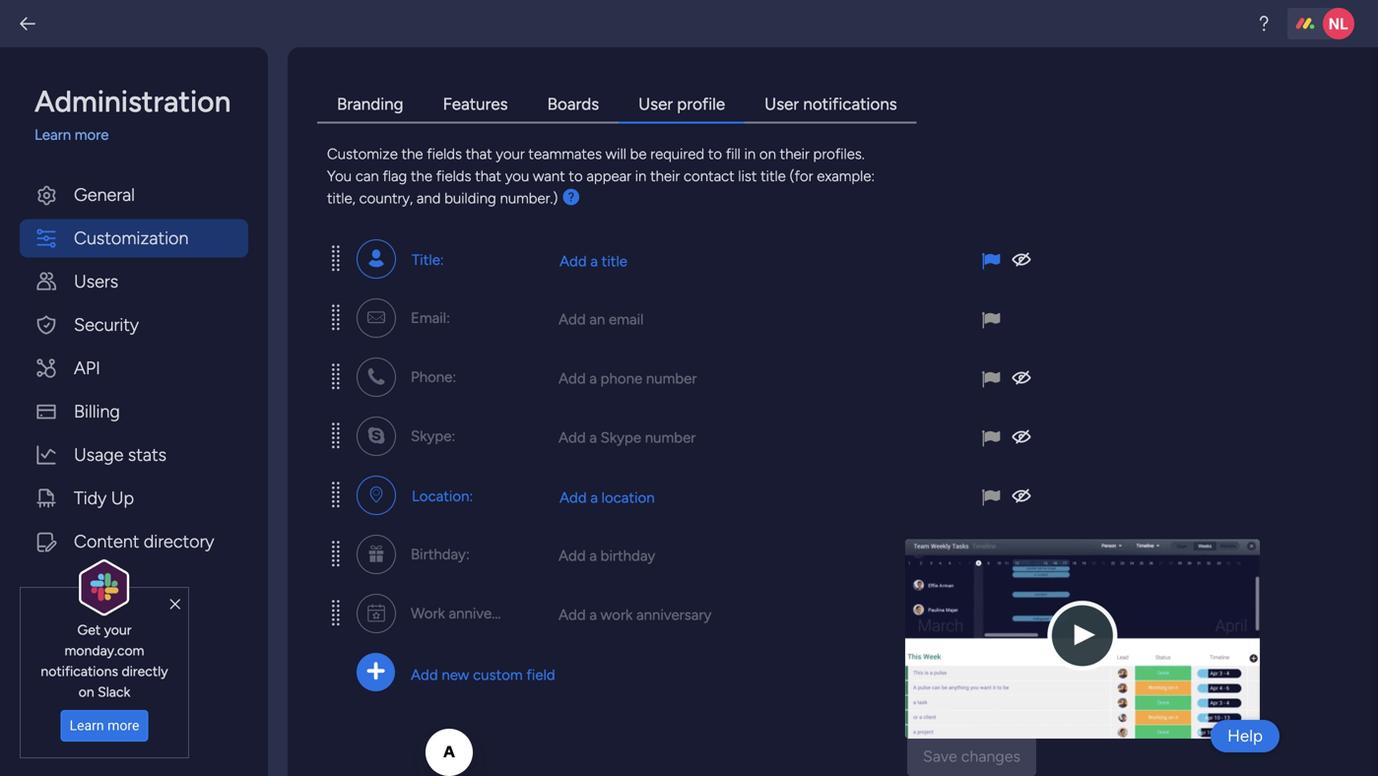 Task type: locate. For each thing, give the bounding box(es) containing it.
2 dapulse flag image from the top
[[982, 605, 1000, 627]]

: for email
[[446, 309, 450, 327]]

notifications
[[803, 94, 897, 114], [41, 663, 118, 680]]

add for add a title
[[560, 253, 587, 270]]

1 dapulse dragndrop image from the top
[[332, 244, 340, 274]]

3 dapulse dragndrop image from the top
[[332, 480, 340, 511]]

: up email :
[[440, 251, 444, 269]]

to
[[708, 145, 722, 163], [569, 167, 583, 185]]

dapulse dragndrop image for birthday
[[332, 539, 340, 570]]

learn
[[34, 126, 71, 144], [70, 718, 104, 734]]

add left an
[[559, 311, 586, 329]]

their down required
[[650, 167, 680, 185]]

1 horizontal spatial notifications
[[803, 94, 897, 114]]

: up location :
[[452, 428, 455, 445]]

to left fill at the right of the page
[[708, 145, 722, 163]]

a up an
[[590, 253, 598, 270]]

2 dapulse dragndrop image from the top
[[332, 421, 340, 452]]

noah lott image
[[1323, 8, 1355, 39]]

will
[[606, 145, 626, 163]]

your
[[496, 145, 525, 163], [104, 622, 131, 638]]

an
[[589, 311, 605, 329]]

add left work
[[559, 606, 586, 624]]

0 horizontal spatial their
[[650, 167, 680, 185]]

0 vertical spatial to
[[708, 145, 722, 163]]

dapulse flag image for add an email
[[982, 310, 1000, 331]]

4 dapulse flag image from the top
[[982, 487, 1000, 508]]

number down add a phone number
[[645, 429, 696, 447]]

api button
[[20, 349, 248, 388]]

add left birthday at the bottom left of page
[[559, 547, 586, 565]]

more
[[75, 126, 109, 144], [107, 718, 139, 734]]

a for title
[[590, 253, 598, 270]]

a left birthday at the bottom left of page
[[589, 547, 597, 565]]

the up and
[[411, 167, 433, 185]]

fields up and
[[427, 145, 462, 163]]

security button
[[20, 306, 248, 344]]

location
[[412, 488, 469, 505]]

0 horizontal spatial title
[[602, 253, 628, 270]]

add new custom field
[[411, 666, 555, 684]]

users
[[74, 271, 118, 292]]

add a birthday
[[559, 547, 655, 565]]

phone :
[[411, 368, 456, 386]]

their up the (for
[[780, 145, 810, 163]]

: up the skype :
[[453, 368, 456, 386]]

skype down phone
[[601, 429, 641, 447]]

customize the fields that your teammates will be required to fill in on their profiles. you can flag the fields that you want to appear in their contact list title (for example: title, country, and building number.)
[[327, 145, 875, 207]]

1 dapulse dragndrop image from the top
[[332, 303, 340, 333]]

title up 'email'
[[602, 253, 628, 270]]

1 horizontal spatial their
[[780, 145, 810, 163]]

on left slack
[[79, 684, 94, 700]]

user
[[639, 94, 673, 114], [765, 94, 799, 114]]

number for add a phone number
[[646, 370, 697, 388]]

in down be
[[635, 167, 647, 185]]

0 vertical spatial that
[[466, 145, 492, 163]]

add for add a phone number
[[559, 370, 586, 388]]

5 dapulse flag image from the top
[[982, 546, 1000, 567]]

4 dapulse dragndrop image from the top
[[332, 539, 340, 570]]

0 vertical spatial dapulse flag image
[[982, 310, 1000, 331]]

title
[[761, 167, 786, 185], [602, 253, 628, 270]]

1 horizontal spatial anniversary
[[636, 606, 712, 624]]

work anniversary image
[[368, 603, 385, 624]]

dapulse dragndrop image
[[332, 303, 340, 333], [332, 362, 340, 393]]

add left location
[[560, 489, 587, 507]]

dapulse dragndrop image left dapulse email image
[[332, 303, 340, 333]]

be
[[630, 145, 647, 163]]

0 horizontal spatial notifications
[[41, 663, 118, 680]]

0 vertical spatial number
[[646, 370, 697, 388]]

dapulse gift image
[[369, 544, 384, 565]]

in right fill at the right of the page
[[744, 145, 756, 163]]

0 horizontal spatial dapulse x slim image
[[170, 596, 180, 614]]

directly
[[122, 663, 168, 680]]

1 vertical spatial title
[[602, 253, 628, 270]]

number
[[646, 370, 697, 388], [645, 429, 696, 447]]

1 horizontal spatial dapulse x slim image
[[1231, 554, 1244, 572]]

email
[[609, 311, 644, 329]]

a for birthday
[[589, 547, 597, 565]]

dapulse dragndrop image for email
[[332, 303, 340, 333]]

notifications down the monday.com
[[41, 663, 118, 680]]

dapulse flag image
[[982, 310, 1000, 331], [982, 605, 1000, 627]]

dapulse flag image for add a location
[[982, 487, 1000, 508]]

0 horizontal spatial in
[[635, 167, 647, 185]]

title right the list
[[761, 167, 786, 185]]

general
[[74, 184, 135, 205]]

:
[[440, 251, 444, 269], [446, 309, 450, 327], [453, 368, 456, 386], [452, 428, 455, 445], [469, 488, 473, 505], [466, 546, 470, 564]]

birthday :
[[411, 546, 470, 564]]

appear
[[587, 167, 632, 185]]

dapulse skype image
[[368, 426, 385, 447]]

add for add a location
[[560, 489, 587, 507]]

0 vertical spatial dapulse x slim image
[[1231, 554, 1244, 572]]

learn down slack
[[70, 718, 104, 734]]

a up add a location
[[589, 429, 597, 447]]

1 horizontal spatial in
[[744, 145, 756, 163]]

0 vertical spatial more
[[75, 126, 109, 144]]

dapulse dragndrop image left dapulse location icon
[[332, 480, 340, 511]]

more inside administration learn more
[[75, 126, 109, 144]]

more inside button
[[107, 718, 139, 734]]

dapulse add image
[[367, 661, 385, 682]]

1 vertical spatial more
[[107, 718, 139, 734]]

the
[[402, 145, 423, 163], [411, 167, 433, 185]]

customization button
[[20, 219, 248, 258]]

user profile link
[[619, 87, 745, 124]]

more down slack
[[107, 718, 139, 734]]

2 dapulse dragndrop image from the top
[[332, 362, 340, 393]]

back to workspace image
[[18, 14, 37, 33]]

number right phone
[[646, 370, 697, 388]]

dapulse dragndrop image left dapulse gift image
[[332, 539, 340, 570]]

0 vertical spatial learn
[[34, 126, 71, 144]]

add for add an email
[[559, 311, 586, 329]]

required
[[650, 145, 705, 163]]

: up work anniversary in the left of the page
[[466, 546, 470, 564]]

add left phone
[[559, 370, 586, 388]]

dapulse flag image for add a birthday
[[982, 546, 1000, 567]]

location :
[[412, 488, 473, 505]]

: for birthday
[[466, 546, 470, 564]]

1 vertical spatial number
[[645, 429, 696, 447]]

in
[[744, 145, 756, 163], [635, 167, 647, 185]]

on
[[760, 145, 776, 163], [79, 684, 94, 700]]

fields
[[427, 145, 462, 163], [436, 167, 471, 185]]

1 vertical spatial to
[[569, 167, 583, 185]]

on inside customize the fields that your teammates will be required to fill in on their profiles. you can flag the fields that you want to appear in their contact list title (for example: title, country, and building number.)
[[760, 145, 776, 163]]

a for skype
[[589, 429, 597, 447]]

1 vertical spatial in
[[635, 167, 647, 185]]

dapulse flag image
[[982, 251, 1000, 272], [982, 369, 1000, 390], [982, 428, 1000, 449], [982, 487, 1000, 508], [982, 546, 1000, 567]]

dapulse dragndrop image
[[332, 244, 340, 274], [332, 421, 340, 452], [332, 480, 340, 511], [332, 539, 340, 570], [332, 599, 340, 629]]

1 vertical spatial on
[[79, 684, 94, 700]]

your up the monday.com
[[104, 622, 131, 638]]

notifications up profiles.
[[803, 94, 897, 114]]

1 user from the left
[[639, 94, 673, 114]]

1 vertical spatial dapulse dragndrop image
[[332, 362, 340, 393]]

learn inside button
[[70, 718, 104, 734]]

1 vertical spatial learn
[[70, 718, 104, 734]]

0 vertical spatial dapulse dragndrop image
[[332, 303, 340, 333]]

: up phone :
[[446, 309, 450, 327]]

add left new
[[411, 666, 438, 684]]

dapulse dragndrop image left dapulse user 1 image
[[332, 244, 340, 274]]

dapulse dragndrop image for location
[[332, 480, 340, 511]]

0 horizontal spatial to
[[569, 167, 583, 185]]

on right fill at the right of the page
[[760, 145, 776, 163]]

building
[[445, 190, 496, 207]]

number.)
[[500, 190, 558, 207]]

: for title
[[440, 251, 444, 269]]

1 vertical spatial dapulse x slim image
[[170, 596, 180, 614]]

a left phone
[[589, 370, 597, 388]]

custom
[[473, 666, 523, 684]]

1 vertical spatial your
[[104, 622, 131, 638]]

2 dapulse flag image from the top
[[982, 369, 1000, 390]]

email
[[411, 309, 446, 327]]

more down administration
[[75, 126, 109, 144]]

a
[[590, 253, 598, 270], [589, 370, 597, 388], [589, 429, 597, 447], [590, 489, 598, 507], [589, 547, 597, 565], [589, 606, 597, 624]]

1 vertical spatial dapulse flag image
[[982, 605, 1000, 627]]

your inside the "get your monday.com notifications directly on slack"
[[104, 622, 131, 638]]

dapulse dragndrop image for skype
[[332, 421, 340, 452]]

0 vertical spatial notifications
[[803, 94, 897, 114]]

administration learn more
[[34, 84, 231, 144]]

dapulse flag image for add a skype number
[[982, 428, 1000, 449]]

add down dapulse admin help image
[[560, 253, 587, 270]]

that
[[466, 145, 492, 163], [475, 167, 502, 185]]

tidy up
[[74, 488, 134, 509]]

1 horizontal spatial your
[[496, 145, 525, 163]]

get your monday.com notifications directly on slack
[[41, 622, 168, 700]]

add up add a location
[[559, 429, 586, 447]]

your inside customize the fields that your teammates will be required to fill in on their profiles. you can flag the fields that you want to appear in their contact list title (for example: title, country, and building number.)
[[496, 145, 525, 163]]

title :
[[412, 251, 444, 269]]

add for add a skype number
[[559, 429, 586, 447]]

1 horizontal spatial on
[[760, 145, 776, 163]]

dapulse dragndrop image left work anniversary icon
[[332, 599, 340, 629]]

location
[[602, 489, 655, 507]]

0 vertical spatial in
[[744, 145, 756, 163]]

0 vertical spatial on
[[760, 145, 776, 163]]

title inside customize the fields that your teammates will be required to fill in on their profiles. you can flag the fields that you want to appear in their contact list title (for example: title, country, and building number.)
[[761, 167, 786, 185]]

your up you
[[496, 145, 525, 163]]

0 vertical spatial title
[[761, 167, 786, 185]]

user left profile at top
[[639, 94, 673, 114]]

1 vertical spatial their
[[650, 167, 680, 185]]

1 dapulse flag image from the top
[[982, 310, 1000, 331]]

1 vertical spatial fields
[[436, 167, 471, 185]]

dapulse dragndrop image left dapulse phone image
[[332, 362, 340, 393]]

up
[[111, 488, 134, 509]]

0 vertical spatial your
[[496, 145, 525, 163]]

you
[[327, 167, 352, 185]]

1 dapulse flag image from the top
[[982, 251, 1000, 272]]

0 vertical spatial their
[[780, 145, 810, 163]]

0 horizontal spatial your
[[104, 622, 131, 638]]

1 vertical spatial notifications
[[41, 663, 118, 680]]

1 horizontal spatial skype
[[601, 429, 641, 447]]

the up flag
[[402, 145, 423, 163]]

dapulse dragndrop image left dapulse skype icon
[[332, 421, 340, 452]]

1 horizontal spatial title
[[761, 167, 786, 185]]

dapulse admin help image
[[558, 183, 584, 212]]

their
[[780, 145, 810, 163], [650, 167, 680, 185]]

fields up building
[[436, 167, 471, 185]]

3 dapulse flag image from the top
[[982, 428, 1000, 449]]

: for skype
[[452, 428, 455, 445]]

country,
[[359, 190, 413, 207]]

0 horizontal spatial user
[[639, 94, 673, 114]]

boards link
[[528, 87, 619, 124]]

work
[[601, 606, 633, 624]]

skype right dapulse skype icon
[[411, 428, 452, 445]]

0 horizontal spatial on
[[79, 684, 94, 700]]

a for location
[[590, 489, 598, 507]]

general button
[[20, 176, 248, 214]]

teammates
[[528, 145, 602, 163]]

1 horizontal spatial user
[[765, 94, 799, 114]]

a left location
[[590, 489, 598, 507]]

users button
[[20, 263, 248, 301]]

notifications inside the "get your monday.com notifications directly on slack"
[[41, 663, 118, 680]]

2 user from the left
[[765, 94, 799, 114]]

: up birthday :
[[469, 488, 473, 505]]

dapulse x slim image
[[1231, 554, 1244, 572], [170, 596, 180, 614]]

user up the (for
[[765, 94, 799, 114]]

profiles.
[[813, 145, 865, 163]]

flag
[[383, 167, 407, 185]]

add
[[560, 253, 587, 270], [559, 311, 586, 329], [559, 370, 586, 388], [559, 429, 586, 447], [560, 489, 587, 507], [559, 547, 586, 565], [559, 606, 586, 624], [411, 666, 438, 684]]

to down 'teammates'
[[569, 167, 583, 185]]

a left work
[[589, 606, 597, 624]]

learn down administration
[[34, 126, 71, 144]]

slack
[[98, 684, 130, 700]]



Task type: describe. For each thing, give the bounding box(es) containing it.
list
[[738, 167, 757, 185]]

phone
[[601, 370, 643, 388]]

tidy
[[74, 488, 107, 509]]

content
[[74, 531, 139, 552]]

user profile
[[639, 94, 725, 114]]

security
[[74, 314, 139, 335]]

dapulse location image
[[370, 485, 383, 506]]

dapulse dragndrop image for title
[[332, 244, 340, 274]]

customization
[[74, 228, 189, 249]]

get
[[77, 622, 101, 638]]

0 vertical spatial fields
[[427, 145, 462, 163]]

: for location
[[469, 488, 473, 505]]

billing
[[74, 401, 120, 422]]

user for user profile
[[639, 94, 673, 114]]

add a location
[[560, 489, 655, 507]]

dapulse phone image
[[368, 367, 385, 388]]

dapulse dragndrop image for phone
[[332, 362, 340, 393]]

work
[[411, 605, 445, 623]]

dapulse email image
[[367, 307, 385, 329]]

user for user notifications
[[765, 94, 799, 114]]

help image
[[1254, 14, 1274, 33]]

tidy up button
[[20, 479, 248, 518]]

usage stats button
[[20, 436, 248, 474]]

monday.com
[[65, 642, 144, 659]]

content directory
[[74, 531, 214, 552]]

user notifications
[[765, 94, 897, 114]]

on inside the "get your monday.com notifications directly on slack"
[[79, 684, 94, 700]]

billing button
[[20, 393, 248, 431]]

branding link
[[317, 87, 423, 124]]

birthday
[[411, 546, 466, 564]]

administration
[[34, 84, 231, 119]]

can
[[355, 167, 379, 185]]

skype :
[[411, 428, 455, 445]]

add for add a birthday
[[559, 547, 586, 565]]

0 horizontal spatial skype
[[411, 428, 452, 445]]

example:
[[817, 167, 875, 185]]

want
[[533, 167, 565, 185]]

a for work
[[589, 606, 597, 624]]

dapulse flag image for add a phone number
[[982, 369, 1000, 390]]

email :
[[411, 309, 450, 327]]

dapulse flag image for add a work anniversary
[[982, 605, 1000, 627]]

learn inside administration learn more
[[34, 126, 71, 144]]

and
[[417, 190, 441, 207]]

field
[[526, 666, 555, 684]]

0 horizontal spatial anniversary
[[449, 605, 524, 623]]

dapulse user 1 image
[[369, 248, 384, 269]]

add a work anniversary
[[559, 606, 712, 624]]

boards
[[547, 94, 599, 114]]

new
[[442, 666, 469, 684]]

learn more link
[[34, 124, 248, 146]]

api
[[74, 358, 100, 379]]

usage stats
[[74, 444, 166, 466]]

fill
[[726, 145, 741, 163]]

add for add new custom field
[[411, 666, 438, 684]]

add for add a work anniversary
[[559, 606, 586, 624]]

user notifications link
[[745, 87, 917, 124]]

features link
[[423, 87, 528, 124]]

0 vertical spatial the
[[402, 145, 423, 163]]

customize
[[327, 145, 398, 163]]

profile
[[677, 94, 725, 114]]

directory
[[144, 531, 214, 552]]

add a title
[[560, 253, 628, 270]]

title
[[412, 251, 440, 269]]

birthday
[[601, 547, 655, 565]]

stats
[[128, 444, 166, 466]]

: for phone
[[453, 368, 456, 386]]

features
[[443, 94, 508, 114]]

contact
[[684, 167, 735, 185]]

work anniversary
[[411, 605, 524, 623]]

help button
[[1211, 720, 1280, 753]]

1 vertical spatial that
[[475, 167, 502, 185]]

content directory button
[[20, 523, 248, 561]]

add an email
[[559, 311, 644, 329]]

1 vertical spatial the
[[411, 167, 433, 185]]

add a phone number
[[559, 370, 697, 388]]

a for phone
[[589, 370, 597, 388]]

you
[[505, 167, 529, 185]]

phone
[[411, 368, 453, 386]]

1 horizontal spatial to
[[708, 145, 722, 163]]

title,
[[327, 190, 356, 207]]

(for
[[790, 167, 813, 185]]

branding
[[337, 94, 404, 114]]

learn more
[[70, 718, 139, 734]]

add a skype number
[[559, 429, 696, 447]]

help
[[1228, 726, 1263, 746]]

dapulse flag image for add a title
[[982, 251, 1000, 272]]

learn more button
[[61, 710, 148, 742]]

5 dapulse dragndrop image from the top
[[332, 599, 340, 629]]

usage
[[74, 444, 124, 466]]

number for add a skype number
[[645, 429, 696, 447]]



Task type: vqa. For each thing, say whether or not it's contained in the screenshot.
CREATION
no



